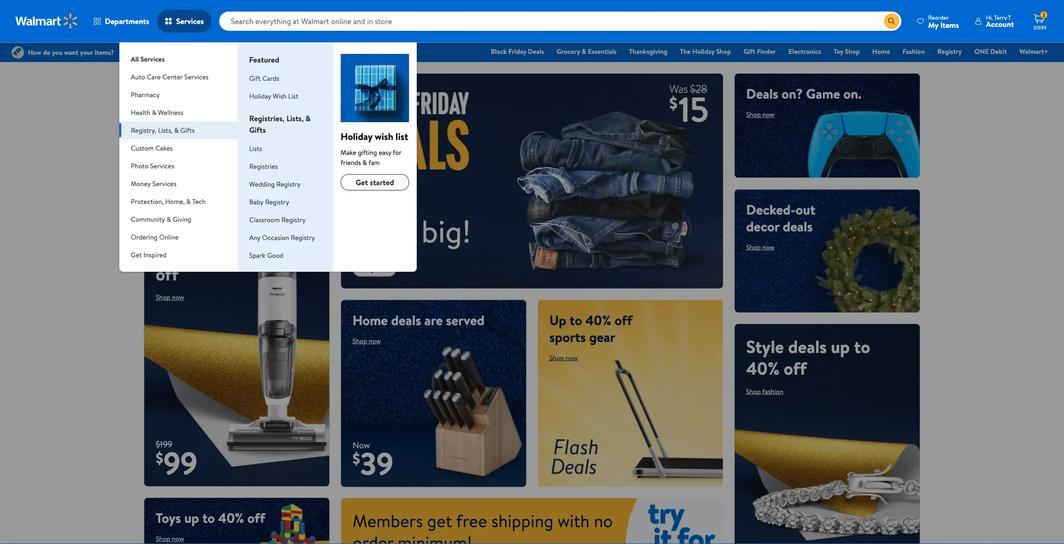 Task type: locate. For each thing, give the bounding box(es) containing it.
shop now link for home deals are served
[[353, 336, 381, 346]]

any occasion registry
[[249, 233, 315, 242]]

40% inside up to 40% off sports gear
[[586, 311, 612, 330]]

services down cakes
[[150, 161, 174, 170]]

holiday down gift cards
[[249, 91, 271, 101]]

holiday inside holiday wish list make gifting easy for friends & fam
[[341, 129, 373, 143]]

registry
[[938, 47, 962, 56], [276, 179, 301, 189], [265, 197, 289, 207], [282, 215, 306, 224], [291, 233, 315, 242]]

40%
[[586, 311, 612, 330], [746, 356, 780, 380], [218, 509, 244, 528]]

custom cakes button
[[119, 139, 238, 157]]

home link
[[868, 46, 895, 57]]

shop now link for save big!
[[353, 262, 397, 277]]

order
[[353, 531, 394, 544]]

was dollar $199, now dollar 99 group
[[144, 438, 197, 487]]

up for style deals up to 40% off
[[831, 335, 850, 359]]

shop for home deals up to 30% off
[[156, 293, 170, 302]]

terry
[[994, 13, 1007, 21]]

1 horizontal spatial 40%
[[586, 311, 612, 330]]

gift left cards
[[249, 73, 261, 83]]

gifts inside registry, lists, & gifts dropdown button
[[180, 125, 195, 135]]

2 horizontal spatial 40%
[[746, 356, 780, 380]]

gifts inside registries, lists, & gifts
[[249, 125, 266, 135]]

tech
[[187, 84, 214, 103]]

shop for toys up to 40% off
[[156, 534, 170, 544]]

1 horizontal spatial up
[[184, 509, 199, 528]]

services up tech
[[184, 72, 209, 81]]

any
[[249, 233, 261, 242]]

huge
[[251, 84, 280, 103]]

pharmacy button
[[119, 86, 238, 103]]

decor
[[746, 217, 780, 236]]

1 vertical spatial gift
[[249, 73, 261, 83]]

0 horizontal spatial lists,
[[158, 125, 173, 135]]

shop for high tech gifts, huge savings
[[156, 127, 170, 136]]

are
[[424, 311, 443, 330]]

shop now for save big!
[[360, 265, 389, 274]]

0 horizontal spatial gifts
[[180, 125, 195, 135]]

game
[[806, 84, 840, 103]]

1 horizontal spatial home
[[353, 311, 388, 330]]

spark good link
[[249, 251, 283, 260]]

services up the all services link
[[176, 16, 204, 26]]

0 horizontal spatial 40%
[[218, 509, 244, 528]]

deals inside home deals up to 30% off
[[205, 219, 244, 243]]

gift for gift cards
[[249, 73, 261, 83]]

registries, lists, & gifts
[[249, 113, 311, 135]]

&
[[582, 47, 586, 56], [152, 108, 156, 117], [306, 113, 311, 124], [174, 125, 179, 135], [363, 158, 367, 167], [186, 197, 191, 206], [167, 214, 171, 224]]

get for get started
[[356, 177, 368, 188]]

gear
[[589, 328, 616, 346]]

services inside 'dropdown button'
[[150, 161, 174, 170]]

to
[[179, 240, 195, 265], [570, 311, 582, 330], [854, 335, 870, 359], [202, 509, 215, 528]]

holiday right the
[[692, 47, 715, 56]]

0 vertical spatial 40%
[[586, 311, 612, 330]]

account
[[986, 19, 1014, 29]]

get left inspired at the top of page
[[131, 250, 142, 259]]

up inside the style deals up to 40% off
[[831, 335, 850, 359]]

0 vertical spatial deals
[[528, 47, 544, 56]]

deals left on?
[[746, 84, 779, 103]]

get
[[356, 177, 368, 188], [131, 250, 142, 259]]

1 horizontal spatial holiday
[[341, 129, 373, 143]]

money services button
[[119, 175, 238, 193]]

to inside the style deals up to 40% off
[[854, 335, 870, 359]]

& inside holiday wish list make gifting easy for friends & fam
[[363, 158, 367, 167]]

off
[[156, 262, 179, 286], [615, 311, 633, 330], [784, 356, 807, 380], [247, 509, 265, 528]]

shop now for deals on? game on.
[[746, 110, 775, 119]]

1 vertical spatial deals
[[746, 84, 779, 103]]

0 vertical spatial gift
[[744, 47, 755, 56]]

lists, inside dropdown button
[[158, 125, 173, 135]]

$ for 39
[[353, 448, 360, 470]]

shop for style deals up to 40% off
[[746, 387, 761, 396]]

2 vertical spatial 40%
[[218, 509, 244, 528]]

to inside home deals up to 30% off
[[179, 240, 195, 265]]

2 vertical spatial holiday
[[341, 129, 373, 143]]

0 horizontal spatial up
[[156, 240, 175, 265]]

grocery & essentials
[[557, 47, 617, 56]]

get left started
[[356, 177, 368, 188]]

1 vertical spatial get
[[131, 250, 142, 259]]

spark good
[[249, 251, 283, 260]]

holiday up make
[[341, 129, 373, 143]]

lists
[[249, 144, 262, 153]]

0 vertical spatial home
[[873, 47, 890, 56]]

now
[[353, 439, 370, 451]]

deals inside the style deals up to 40% off
[[788, 335, 827, 359]]

registry, lists, & gifts
[[131, 125, 195, 135]]

services up protection, home, & tech
[[152, 179, 176, 188]]

wedding registry link
[[249, 179, 301, 189]]

gifts down registries,
[[249, 125, 266, 135]]

walmart image
[[15, 13, 78, 29]]

home inside home deals up to 30% off
[[156, 219, 201, 243]]

services right all
[[140, 54, 165, 64]]

& inside dropdown button
[[186, 197, 191, 206]]

$
[[156, 447, 163, 469], [353, 448, 360, 470]]

off inside home deals up to 30% off
[[156, 262, 179, 286]]

registry link
[[933, 46, 966, 57]]

services
[[176, 16, 204, 26], [140, 54, 165, 64], [184, 72, 209, 81], [150, 161, 174, 170], [152, 179, 176, 188]]

registry,
[[131, 125, 157, 135]]

toy shop link
[[829, 46, 864, 57]]

shop
[[716, 47, 731, 56], [845, 47, 860, 56], [746, 110, 761, 119], [156, 127, 170, 136], [746, 242, 761, 252], [360, 265, 375, 274], [156, 293, 170, 302], [353, 336, 367, 346], [549, 353, 564, 363], [746, 387, 761, 396], [156, 534, 170, 544]]

holiday for list
[[341, 129, 373, 143]]

0 horizontal spatial $
[[156, 447, 163, 469]]

$199 $ 99
[[156, 438, 197, 484]]

reorder
[[928, 13, 949, 21]]

deals right decor
[[783, 217, 813, 236]]

registries
[[249, 162, 278, 171]]

wedding registry
[[249, 179, 301, 189]]

1 horizontal spatial lists,
[[286, 113, 304, 124]]

now $ 39
[[353, 439, 393, 485]]

electronics link
[[784, 46, 826, 57]]

0 vertical spatial up
[[156, 240, 175, 265]]

home deals up to 30% off
[[156, 219, 244, 286]]

lists, down list
[[286, 113, 304, 124]]

now dollar 39 null group
[[341, 439, 393, 487]]

lists, for registry,
[[158, 125, 173, 135]]

holiday wish list make gifting easy for friends & fam
[[341, 129, 408, 167]]

1 vertical spatial 40%
[[746, 356, 780, 380]]

shop for save big!
[[360, 265, 375, 274]]

toy shop
[[834, 47, 860, 56]]

fashion
[[903, 47, 925, 56]]

0 vertical spatial get
[[356, 177, 368, 188]]

1 vertical spatial up
[[831, 335, 850, 359]]

lists, up cakes
[[158, 125, 173, 135]]

community
[[131, 214, 165, 224]]

now for up to 40% off sports gear
[[566, 353, 578, 363]]

grocery & essentials link
[[552, 46, 621, 57]]

1 vertical spatial home
[[156, 219, 201, 243]]

$ inside 'now $ 39'
[[353, 448, 360, 470]]

photo
[[131, 161, 149, 170]]

now for deals on? game on.
[[763, 110, 775, 119]]

shop for deals on? game on.
[[746, 110, 761, 119]]

0 vertical spatial lists,
[[286, 113, 304, 124]]

0 horizontal spatial get
[[131, 250, 142, 259]]

up inside home deals up to 30% off
[[156, 240, 175, 265]]

cakes
[[155, 143, 173, 153]]

1 horizontal spatial gifts
[[249, 125, 266, 135]]

shop now link for home deals up to 30% off
[[156, 293, 184, 302]]

tech
[[192, 197, 206, 206]]

$ inside $199 $ 99
[[156, 447, 163, 469]]

reorder my items
[[928, 13, 959, 30]]

0 horizontal spatial holiday
[[249, 91, 271, 101]]

savings
[[156, 101, 198, 120]]

wish
[[375, 129, 393, 143]]

on?
[[782, 84, 803, 103]]

1 horizontal spatial gift
[[744, 47, 755, 56]]

deals left 'are'
[[391, 311, 421, 330]]

0 horizontal spatial deals
[[528, 47, 544, 56]]

0 horizontal spatial home
[[156, 219, 201, 243]]

shop now link for up to 40% off sports gear
[[549, 353, 578, 363]]

registry up any occasion registry
[[282, 215, 306, 224]]

1 horizontal spatial get
[[356, 177, 368, 188]]

essentials
[[588, 47, 617, 56]]

deals left any
[[205, 219, 244, 243]]

members get free shipping with no order minimum!
[[353, 509, 613, 544]]

services for all services
[[140, 54, 165, 64]]

black
[[491, 47, 507, 56]]

3
[[1043, 11, 1046, 19]]

electronics
[[789, 47, 821, 56]]

hi,
[[986, 13, 993, 21]]

any occasion registry link
[[249, 233, 315, 242]]

gift left finder
[[744, 47, 755, 56]]

fam
[[369, 158, 380, 167]]

up for home deals up to 30% off
[[156, 240, 175, 265]]

good
[[267, 251, 283, 260]]

get inside get started link
[[356, 177, 368, 188]]

home
[[873, 47, 890, 56], [156, 219, 201, 243], [353, 311, 388, 330]]

baby
[[249, 197, 263, 207]]

deals right friday
[[528, 47, 544, 56]]

get started link
[[341, 174, 409, 191]]

deals
[[783, 217, 813, 236], [205, 219, 244, 243], [391, 311, 421, 330], [788, 335, 827, 359]]

2 horizontal spatial up
[[831, 335, 850, 359]]

& inside 'dropdown button'
[[167, 214, 171, 224]]

2 vertical spatial home
[[353, 311, 388, 330]]

gifts down health & wellness dropdown button
[[180, 125, 195, 135]]

1 horizontal spatial $
[[353, 448, 360, 470]]

gifts,
[[217, 84, 248, 103]]

1 vertical spatial holiday
[[249, 91, 271, 101]]

1 vertical spatial lists,
[[158, 125, 173, 135]]

2 vertical spatial up
[[184, 509, 199, 528]]

with
[[558, 509, 590, 533]]

0 horizontal spatial gift
[[249, 73, 261, 83]]

easy
[[379, 148, 391, 157]]

services for money services
[[152, 179, 176, 188]]

deals right style
[[788, 335, 827, 359]]

sports
[[549, 328, 586, 346]]

services inside dropdown button
[[184, 72, 209, 81]]

Walmart Site-Wide search field
[[219, 12, 902, 31]]

0 vertical spatial holiday
[[692, 47, 715, 56]]

friends
[[341, 158, 361, 167]]

lists, inside registries, lists, & gifts
[[286, 113, 304, 124]]

deals for home deals are served
[[391, 311, 421, 330]]

registry up the baby registry
[[276, 179, 301, 189]]

registry up "classroom registry" 'link'
[[265, 197, 289, 207]]

get inside get inspired dropdown button
[[131, 250, 142, 259]]

health
[[131, 108, 150, 117]]



Task type: vqa. For each thing, say whether or not it's contained in the screenshot.
$187.37
no



Task type: describe. For each thing, give the bounding box(es) containing it.
registries link
[[249, 162, 278, 171]]

fashion link
[[898, 46, 929, 57]]

deals for home deals up to 30% off
[[205, 219, 244, 243]]

deals inside the decked-out decor deals
[[783, 217, 813, 236]]

no
[[594, 509, 613, 533]]

registry down items
[[938, 47, 962, 56]]

decked-
[[746, 200, 796, 219]]

departments
[[105, 16, 149, 26]]

to inside up to 40% off sports gear
[[570, 311, 582, 330]]

grocery
[[557, 47, 580, 56]]

classroom
[[249, 215, 280, 224]]

classroom registry link
[[249, 215, 306, 224]]

registries,
[[249, 113, 285, 124]]

minimum!
[[398, 531, 472, 544]]

community & giving
[[131, 214, 191, 224]]

registry for baby registry
[[265, 197, 289, 207]]

now for home deals are served
[[369, 336, 381, 346]]

$199
[[156, 438, 172, 450]]

lists, for registries,
[[286, 113, 304, 124]]

shop now for high tech gifts, huge savings
[[156, 127, 184, 136]]

99
[[163, 441, 197, 484]]

for
[[393, 148, 402, 157]]

community & giving button
[[119, 210, 238, 228]]

hi, terry t account
[[986, 13, 1014, 29]]

1 horizontal spatial deals
[[746, 84, 779, 103]]

holiday for list
[[249, 91, 271, 101]]

shop now for toys up to 40% off
[[156, 534, 184, 544]]

pharmacy
[[131, 90, 160, 99]]

fashion
[[763, 387, 784, 396]]

shop for decked-out decor deals
[[746, 242, 761, 252]]

shop now link for toys up to 40% off
[[156, 534, 184, 544]]

gifting
[[358, 148, 377, 157]]

registry right occasion
[[291, 233, 315, 242]]

one
[[975, 47, 989, 56]]

on.
[[844, 84, 862, 103]]

toys up to 40% off
[[156, 509, 265, 528]]

occasion
[[262, 233, 289, 242]]

free
[[456, 509, 487, 533]]

& inside registries, lists, & gifts
[[306, 113, 311, 124]]

ordering
[[131, 232, 158, 242]]

holiday wish list
[[249, 91, 298, 101]]

photo services
[[131, 161, 174, 170]]

auto care center services
[[131, 72, 209, 81]]

shop for up to 40% off sports gear
[[549, 353, 564, 363]]

deals on? game on.
[[746, 84, 862, 103]]

shop now link for deals on? game on.
[[746, 110, 775, 119]]

save
[[353, 209, 414, 252]]

departments button
[[86, 10, 157, 33]]

2 horizontal spatial holiday
[[692, 47, 715, 56]]

photo services button
[[119, 157, 238, 175]]

featured
[[249, 54, 279, 65]]

gift for gift finder
[[744, 47, 755, 56]]

now for high tech gifts, huge savings
[[172, 127, 184, 136]]

search icon image
[[888, 17, 896, 25]]

services for photo services
[[150, 161, 174, 170]]

40% inside the style deals up to 40% off
[[746, 356, 780, 380]]

one debit link
[[970, 46, 1012, 57]]

style
[[746, 335, 784, 359]]

wedding
[[249, 179, 275, 189]]

gift cards link
[[249, 73, 279, 83]]

served
[[446, 311, 485, 330]]

home for 39
[[353, 311, 388, 330]]

the
[[680, 47, 691, 56]]

giving
[[173, 214, 191, 224]]

protection, home, & tech button
[[119, 193, 238, 210]]

shop now for decked-out decor deals
[[746, 242, 775, 252]]

shop now link for decked-out decor deals
[[746, 242, 775, 252]]

health & wellness button
[[119, 103, 238, 121]]

list
[[288, 91, 298, 101]]

ordering online button
[[119, 228, 238, 246]]

up to 40% off sports gear
[[549, 311, 633, 346]]

shop now for up to 40% off sports gear
[[549, 353, 578, 363]]

debit
[[991, 47, 1007, 56]]

gift finder link
[[739, 46, 780, 57]]

one debit
[[975, 47, 1007, 56]]

registry, lists, & gifts image
[[341, 54, 409, 122]]

now for decked-out decor deals
[[763, 242, 775, 252]]

shop now for home deals are served
[[353, 336, 381, 346]]

black friday deals
[[491, 47, 544, 56]]

shop now link for high tech gifts, huge savings
[[156, 127, 184, 136]]

wellness
[[158, 108, 183, 117]]

gift finder
[[744, 47, 776, 56]]

t
[[1008, 13, 1011, 21]]

registry for classroom registry
[[282, 215, 306, 224]]

off inside up to 40% off sports gear
[[615, 311, 633, 330]]

big!
[[421, 209, 471, 252]]

registry for wedding registry
[[276, 179, 301, 189]]

deals inside 'link'
[[528, 47, 544, 56]]

home deals are served
[[353, 311, 485, 330]]

started
[[370, 177, 394, 188]]

walmart+
[[1020, 47, 1048, 56]]

get started
[[356, 177, 394, 188]]

toy
[[834, 47, 844, 56]]

walmart+ link
[[1015, 46, 1053, 57]]

online
[[159, 232, 179, 242]]

custom
[[131, 143, 154, 153]]

list
[[396, 129, 408, 143]]

black friday deals link
[[487, 46, 549, 57]]

center
[[162, 72, 183, 81]]

shop fashion link
[[746, 387, 784, 396]]

style deals up to 40% off
[[746, 335, 870, 380]]

thanksgiving link
[[625, 46, 672, 57]]

shop fashion
[[746, 387, 784, 396]]

inspired
[[144, 250, 167, 259]]

2 horizontal spatial home
[[873, 47, 890, 56]]

now for home deals up to 30% off
[[172, 293, 184, 302]]

gifts for registries, lists, & gifts
[[249, 125, 266, 135]]

members
[[353, 509, 423, 533]]

all services
[[131, 54, 165, 64]]

shop for home deals are served
[[353, 336, 367, 346]]

$ for 99
[[156, 447, 163, 469]]

auto care center services button
[[119, 68, 238, 86]]

shop now for home deals up to 30% off
[[156, 293, 184, 302]]

wish
[[273, 91, 287, 101]]

deals for style deals up to 40% off
[[788, 335, 827, 359]]

now for save big!
[[377, 265, 389, 274]]

gifts for registry, lists, & gifts
[[180, 125, 195, 135]]

Search search field
[[219, 12, 902, 31]]

off inside the style deals up to 40% off
[[784, 356, 807, 380]]

30%
[[199, 240, 231, 265]]

get inspired button
[[119, 246, 238, 264]]

now for toys up to 40% off
[[172, 534, 184, 544]]

care
[[147, 72, 161, 81]]

services button
[[157, 10, 212, 33]]

get
[[427, 509, 452, 533]]

39
[[360, 442, 393, 485]]

get for get inspired
[[131, 250, 142, 259]]

all
[[131, 54, 139, 64]]

home for 99
[[156, 219, 201, 243]]



